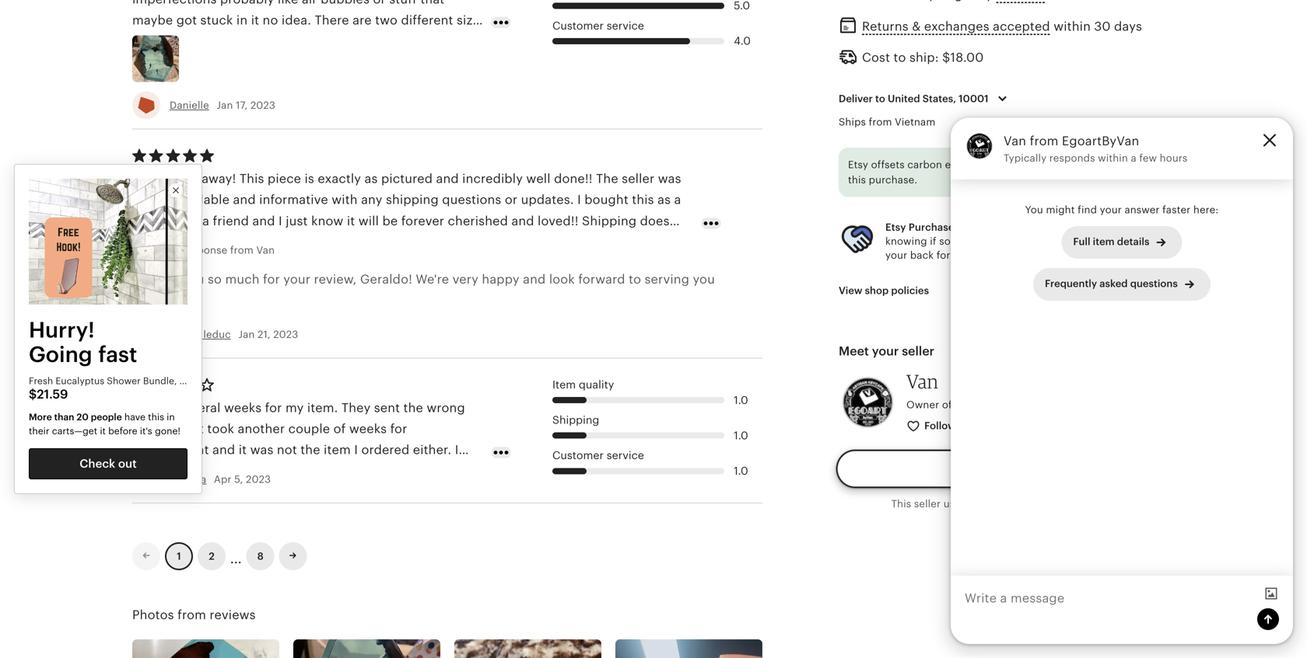 Task type: locate. For each thing, give the bounding box(es) containing it.
to for cost
[[894, 51, 906, 65]]

away!
[[202, 172, 236, 186]]

photos from reviews
[[132, 609, 256, 623]]

1 horizontal spatial a
[[674, 193, 681, 207]]

0 vertical spatial on
[[1144, 159, 1157, 171]]

any
[[361, 193, 382, 207]]

1 vertical spatial your
[[885, 250, 907, 262]]

customer for 4.0
[[552, 20, 604, 32]]

briana
[[170, 329, 201, 341]]

is right piece on the top
[[305, 172, 314, 186]]

2 customer service from the top
[[552, 450, 644, 462]]

shop inside button
[[865, 285, 889, 297]]

states,
[[923, 93, 956, 105]]

1 horizontal spatial your
[[885, 250, 907, 262]]

etsy up the details
[[1117, 222, 1138, 233]]

1 horizontal spatial van
[[906, 370, 939, 393]]

3 1.0 from the top
[[734, 466, 748, 478]]

shop inside button
[[958, 421, 982, 432]]

1 horizontal spatial for
[[263, 273, 280, 287]]

egoartbyvan link
[[1062, 134, 1139, 148]]

1 horizontal spatial to
[[875, 93, 885, 105]]

to right cost
[[894, 51, 906, 65]]

1 horizontal spatial within
[[1098, 152, 1128, 164]]

this seller usually responds
[[891, 499, 1029, 510]]

jan left "17," at the top left of page
[[217, 100, 233, 111]]

responds down 'egoartbyvan' link at the right top of page
[[1049, 152, 1095, 164]]

1 vertical spatial on
[[1102, 222, 1115, 233]]

highly
[[399, 235, 438, 249]]

0 horizontal spatial seller
[[622, 172, 655, 186]]

1 horizontal spatial i
[[577, 193, 581, 207]]

this inside have this in their carts—get it before it's gone!
[[148, 412, 164, 423]]

some
[[161, 235, 194, 249]]

packaging
[[1090, 159, 1141, 171]]

2023 right 21,
[[273, 329, 298, 341]]

0 horizontal spatial it
[[100, 426, 106, 437]]

protection:
[[957, 222, 1012, 233]]

2 vertical spatial a
[[202, 214, 209, 228]]

back
[[910, 250, 934, 262]]

shop for view
[[865, 285, 889, 297]]

from inside the van from egoartbyvan typically responds within a few hours
[[1030, 134, 1059, 148]]

0 horizontal spatial responds
[[981, 499, 1026, 510]]

0 vertical spatial this
[[848, 174, 866, 186]]

0 vertical spatial as
[[365, 172, 378, 186]]

well
[[526, 172, 551, 186]]

2 horizontal spatial your
[[1100, 204, 1122, 216]]

forever
[[401, 214, 444, 228]]

1 horizontal spatial shipping
[[1023, 159, 1066, 171]]

0 horizontal spatial for
[[182, 214, 199, 228]]

etsy for etsy offsets carbon emissions from shipping and packaging on this purchase.
[[848, 159, 868, 171]]

1 vertical spatial questions
[[1130, 278, 1178, 290]]

shop right follow
[[958, 421, 982, 432]]

2 horizontal spatial etsy
[[1117, 222, 1138, 233]]

2 horizontal spatial to
[[894, 51, 906, 65]]

1 vertical spatial responds
[[981, 499, 1026, 510]]

your right find
[[1100, 204, 1122, 216]]

responds right usually
[[981, 499, 1026, 510]]

to left serving at the top of the page
[[629, 273, 641, 287]]

1 you from the left
[[182, 273, 204, 287]]

forward
[[578, 273, 625, 287]]

follow shop
[[924, 421, 982, 432]]

as up any
[[365, 172, 378, 186]]

0 vertical spatial this
[[239, 172, 264, 186]]

1 vertical spatial with
[[1055, 236, 1076, 247]]

view shop policies
[[839, 285, 929, 297]]

2 horizontal spatial for
[[937, 250, 950, 262]]

for down the available in the left top of the page
[[182, 214, 199, 228]]

i left just
[[279, 214, 282, 228]]

patricia apr 5, 2023
[[170, 474, 271, 486]]

questions right asked
[[1130, 278, 1178, 290]]

is
[[305, 172, 314, 186], [267, 235, 277, 249]]

item quality
[[552, 379, 614, 391]]

1 vertical spatial van
[[256, 245, 275, 256]]

2 horizontal spatial it
[[347, 214, 355, 228]]

2 you from the left
[[693, 273, 715, 287]]

updates.
[[521, 193, 574, 207]]

shipping
[[582, 214, 637, 228], [552, 415, 599, 427]]

Write a message text field
[[965, 590, 1257, 627]]

questions up cherished
[[442, 193, 501, 207]]

to left united
[[875, 93, 885, 105]]

van up typically
[[1004, 134, 1026, 148]]

—
[[1060, 250, 1069, 262]]

van for van owner of
[[906, 370, 939, 393]]

shipping
[[1023, 159, 1066, 171], [386, 193, 439, 207]]

2 horizontal spatial this
[[848, 174, 866, 186]]

shipping down pictured
[[386, 193, 439, 207]]

1 horizontal spatial etsy
[[885, 222, 906, 233]]

this
[[848, 174, 866, 186], [632, 193, 654, 207], [148, 412, 164, 423]]

1 vertical spatial shipping
[[552, 415, 599, 427]]

0 horizontal spatial shop
[[865, 285, 889, 297]]

jan left 21,
[[238, 329, 255, 341]]

2 vertical spatial it
[[100, 426, 106, 437]]

days
[[1114, 19, 1142, 33]]

happy
[[482, 273, 520, 287]]

on left hours
[[1144, 159, 1157, 171]]

0 vertical spatial seller
[[622, 172, 655, 186]]

have
[[124, 412, 145, 423]]

0 horizontal spatial on
[[1102, 222, 1115, 233]]

egoartbyvan image
[[965, 132, 994, 161]]

within left '30'
[[1054, 19, 1091, 33]]

0 vertical spatial van
[[1004, 134, 1026, 148]]

0 vertical spatial shipping
[[582, 214, 637, 228]]

and inside etsy offsets carbon emissions from shipping and packaging on this purchase.
[[1068, 159, 1087, 171]]

of
[[942, 400, 952, 411]]

1 vertical spatial i
[[279, 214, 282, 228]]

shop right view in the right of the page
[[865, 285, 889, 297]]

cherished
[[448, 214, 508, 228]]

1 vertical spatial shipping
[[386, 193, 439, 207]]

and left the "look"
[[523, 273, 546, 287]]

0 horizontal spatial a
[[202, 214, 209, 228]]

to
[[894, 51, 906, 65], [875, 93, 885, 105], [629, 273, 641, 287]]

from up much
[[230, 245, 254, 256]]

0 horizontal spatial questions
[[442, 193, 501, 207]]

a down was
[[674, 193, 681, 207]]

jan
[[217, 100, 233, 111], [238, 329, 255, 341]]

i down done!!
[[577, 193, 581, 207]]

for left all
[[937, 250, 950, 262]]

van right but
[[256, 245, 275, 256]]

as down was
[[658, 193, 671, 207]]

it down people
[[100, 426, 106, 437]]

2 horizontal spatial a
[[1131, 152, 1137, 164]]

1 vertical spatial this
[[632, 193, 654, 207]]

a down the available in the left top of the page
[[202, 214, 209, 228]]

it right but
[[256, 235, 264, 249]]

for
[[182, 214, 199, 228], [937, 250, 950, 262], [263, 273, 280, 287]]

review,
[[314, 273, 357, 287]]

faster
[[1162, 204, 1191, 216]]

you
[[182, 273, 204, 287], [693, 273, 715, 287]]

this
[[239, 172, 264, 186], [891, 499, 911, 510]]

if
[[930, 236, 936, 247]]

full
[[1073, 236, 1090, 248]]

from inside etsy offsets carbon emissions from shipping and packaging on this purchase.
[[997, 159, 1020, 171]]

etsy up the 'knowing'
[[885, 222, 906, 233]]

response from van
[[180, 245, 275, 256]]

2 vertical spatial your
[[283, 273, 311, 287]]

this left purchase. at the top of the page
[[848, 174, 866, 186]]

2023 right "17," at the top left of page
[[250, 100, 275, 111]]

and right the friend
[[252, 214, 275, 228]]

shipping inside i am blown away!  this piece is exactly as pictured and incredibly well done!!  the seller was always available and informative with any shipping questions or updates.  i bought this as a present for a friend and i just know it will be forever cherished and loved!!  shipping does take some time, but it is soooooo worth it!!!  highly recommend seller!
[[386, 193, 439, 207]]

customer
[[552, 20, 604, 32], [552, 450, 604, 462]]

2 customer from the top
[[552, 450, 604, 462]]

this up 'does' at the top of page
[[632, 193, 654, 207]]

0 vertical spatial shop
[[865, 285, 889, 297]]

2 vertical spatial van
[[906, 370, 939, 393]]

so
[[208, 273, 222, 287]]

0 horizontal spatial i
[[279, 214, 282, 228]]

this up it's gone!
[[148, 412, 164, 423]]

van for van from egoartbyvan typically responds within a few hours
[[1004, 134, 1026, 148]]

0 horizontal spatial within
[[1054, 19, 1091, 33]]

0 vertical spatial service
[[607, 20, 644, 32]]

but
[[232, 235, 252, 249]]

2 1.0 from the top
[[734, 430, 748, 442]]

this left piece on the top
[[239, 172, 264, 186]]

from right ships
[[869, 116, 892, 128]]

1 horizontal spatial is
[[305, 172, 314, 186]]

0 horizontal spatial this
[[148, 412, 164, 423]]

your down the 'knowing'
[[885, 250, 907, 262]]

is right but
[[267, 235, 277, 249]]

1 customer from the top
[[552, 20, 604, 32]]

questions inside button
[[1130, 278, 1178, 290]]

1 vertical spatial within
[[1098, 152, 1128, 164]]

…
[[230, 545, 242, 568]]

shop for follow
[[958, 421, 982, 432]]

hurry! going fast
[[29, 318, 137, 367]]

shipping up you
[[1023, 159, 1066, 171]]

their
[[29, 426, 49, 437]]

you left so in the top of the page
[[182, 273, 204, 287]]

returns & exchanges accepted button
[[862, 15, 1050, 38]]

2 vertical spatial to
[[629, 273, 641, 287]]

am
[[139, 172, 158, 186]]

shipping down bought
[[582, 214, 637, 228]]

etsy left offsets
[[848, 159, 868, 171]]

before
[[108, 426, 137, 437]]

and
[[1068, 159, 1087, 171], [436, 172, 459, 186], [233, 193, 256, 207], [252, 214, 275, 228], [511, 214, 534, 228], [523, 273, 546, 287]]

1 service from the top
[[607, 20, 644, 32]]

20
[[77, 412, 89, 423]]

1 vertical spatial customer service
[[552, 450, 644, 462]]

2 vertical spatial this
[[148, 412, 164, 423]]

0 horizontal spatial with
[[332, 193, 358, 207]]

for right much
[[263, 273, 280, 287]]

just
[[286, 214, 308, 228]]

answer
[[1125, 204, 1160, 216]]

1 vertical spatial 2023
[[273, 329, 298, 341]]

with down "exactly" on the left top of the page
[[332, 193, 358, 207]]

hurry!
[[29, 318, 95, 343]]

for inside shop confidently on etsy knowing if something goes wrong with an order, we've got your back for all eligible purchases —
[[937, 250, 950, 262]]

1 vertical spatial customer
[[552, 450, 604, 462]]

a
[[1131, 152, 1137, 164], [674, 193, 681, 207], [202, 214, 209, 228]]

shipping down item quality
[[552, 415, 599, 427]]

from right photos
[[177, 609, 206, 623]]

with up '—' in the top right of the page
[[1055, 236, 1076, 247]]

from for reviews
[[177, 609, 206, 623]]

0 horizontal spatial etsy
[[848, 159, 868, 171]]

item
[[552, 379, 576, 391]]

0 horizontal spatial van
[[256, 245, 275, 256]]

got
[[1156, 236, 1173, 247]]

2 vertical spatial 1.0
[[734, 466, 748, 478]]

and up the friend
[[233, 193, 256, 207]]

0 horizontal spatial is
[[267, 235, 277, 249]]

your inside shop confidently on etsy knowing if something goes wrong with an order, we've got your back for all eligible purchases —
[[885, 250, 907, 262]]

seller left usually
[[914, 499, 941, 510]]

0 horizontal spatial jan
[[217, 100, 233, 111]]

you might find your answer faster here:
[[1025, 204, 1219, 216]]

0 horizontal spatial your
[[283, 273, 311, 287]]

1 1.0 from the top
[[734, 395, 748, 407]]

1 horizontal spatial you
[[693, 273, 715, 287]]

and down 'egoartbyvan' link at the right top of page
[[1068, 159, 1087, 171]]

1 horizontal spatial this
[[632, 193, 654, 207]]

etsy inside shop confidently on etsy knowing if something goes wrong with an order, we've got your back for all eligible purchases —
[[1117, 222, 1138, 233]]

you right serving at the top of the page
[[693, 273, 715, 287]]

very
[[453, 273, 478, 287]]

to inside thank you so much for your review, geraldo! we're very happy and look forward to serving you again!
[[629, 273, 641, 287]]

2 vertical spatial 2023
[[246, 474, 271, 486]]

your left review,
[[283, 273, 311, 287]]

1 horizontal spatial it
[[256, 235, 264, 249]]

0 horizontal spatial this
[[239, 172, 264, 186]]

0 vertical spatial 1.0
[[734, 395, 748, 407]]

0 vertical spatial customer
[[552, 20, 604, 32]]

it left will
[[347, 214, 355, 228]]

0 vertical spatial customer service
[[552, 20, 644, 32]]

0 horizontal spatial shipping
[[386, 193, 439, 207]]

with
[[332, 193, 358, 207], [1055, 236, 1076, 247]]

0 horizontal spatial you
[[182, 273, 204, 287]]

customer service for 4.0
[[552, 20, 644, 32]]

on up order,
[[1102, 222, 1115, 233]]

we're
[[416, 273, 449, 287]]

2023 right 5,
[[246, 474, 271, 486]]

a left few
[[1131, 152, 1137, 164]]

1 horizontal spatial responds
[[1049, 152, 1095, 164]]

a inside the van from egoartbyvan typically responds within a few hours
[[1131, 152, 1137, 164]]

shop
[[865, 285, 889, 297], [958, 421, 982, 432]]

1 vertical spatial service
[[607, 450, 644, 462]]

1 customer service from the top
[[552, 20, 644, 32]]

danielle link
[[170, 100, 209, 111]]

0 horizontal spatial to
[[629, 273, 641, 287]]

to inside dropdown button
[[875, 93, 885, 105]]

1 horizontal spatial shop
[[958, 421, 982, 432]]

worth
[[337, 235, 372, 249]]

van
[[1004, 134, 1026, 148], [256, 245, 275, 256], [906, 370, 939, 393]]

policies
[[891, 285, 929, 297]]

within down 'egoartbyvan' link at the right top of page
[[1098, 152, 1128, 164]]

1 vertical spatial a
[[674, 193, 681, 207]]

0 vertical spatial for
[[182, 214, 199, 228]]

1 vertical spatial 1.0
[[734, 430, 748, 442]]

with inside shop confidently on etsy knowing if something goes wrong with an order, we've got your back for all eligible purchases —
[[1055, 236, 1076, 247]]

find
[[1078, 204, 1097, 216]]

seller right the
[[622, 172, 655, 186]]

etsy inside etsy offsets carbon emissions from shipping and packaging on this purchase.
[[848, 159, 868, 171]]

present
[[132, 214, 179, 228]]

0 vertical spatial to
[[894, 51, 906, 65]]

2023
[[250, 100, 275, 111], [273, 329, 298, 341], [246, 474, 271, 486]]

etsy for etsy purchase protection:
[[885, 222, 906, 233]]

questions inside i am blown away!  this piece is exactly as pictured and incredibly well done!!  the seller was always available and informative with any shipping questions or updates.  i bought this as a present for a friend and i just know it will be forever cherished and loved!!  shipping does take some time, but it is soooooo worth it!!!  highly recommend seller!
[[442, 193, 501, 207]]

danielle
[[170, 100, 209, 111]]

and down or
[[511, 214, 534, 228]]

etsy
[[848, 159, 868, 171], [885, 222, 906, 233], [1117, 222, 1138, 233]]

2 vertical spatial for
[[263, 273, 280, 287]]

van inside van owner of
[[906, 370, 939, 393]]

1 horizontal spatial on
[[1144, 159, 1157, 171]]

0 vertical spatial 2023
[[250, 100, 275, 111]]

geraldo!
[[360, 273, 412, 287]]

0 vertical spatial questions
[[442, 193, 501, 207]]

usually
[[943, 499, 978, 510]]

1 vertical spatial to
[[875, 93, 885, 105]]

from right the egoartbyvan icon
[[997, 159, 1020, 171]]

more
[[29, 412, 52, 423]]

this left usually
[[891, 499, 911, 510]]

1 horizontal spatial this
[[891, 499, 911, 510]]

van up the owner
[[906, 370, 939, 393]]

danielle jan 17, 2023
[[170, 100, 275, 111]]

2 service from the top
[[607, 450, 644, 462]]

0 vertical spatial jan
[[217, 100, 233, 111]]

2 horizontal spatial van
[[1004, 134, 1026, 148]]

1
[[177, 551, 181, 563]]

van inside the van from egoartbyvan typically responds within a few hours
[[1004, 134, 1026, 148]]

1 horizontal spatial with
[[1055, 236, 1076, 247]]

this inside etsy offsets carbon emissions from shipping and packaging on this purchase.
[[848, 174, 866, 186]]

accepted
[[993, 19, 1050, 33]]

from up typically
[[1030, 134, 1059, 148]]

know
[[311, 214, 343, 228]]

1 vertical spatial seller
[[914, 499, 941, 510]]

1 horizontal spatial as
[[658, 193, 671, 207]]



Task type: describe. For each thing, give the bounding box(es) containing it.
5,
[[234, 474, 243, 486]]

2023 for patricia apr 5, 2023
[[246, 474, 271, 486]]

ships
[[839, 116, 866, 128]]

loved!!
[[538, 214, 579, 228]]

than
[[54, 412, 74, 423]]

soooooo
[[280, 235, 333, 249]]

this inside i am blown away!  this piece is exactly as pictured and incredibly well done!!  the seller was always available and informative with any shipping questions or updates.  i bought this as a present for a friend and i just know it will be forever cherished and loved!!  shipping does take some time, but it is soooooo worth it!!!  highly recommend seller!
[[632, 193, 654, 207]]

van owner of
[[906, 370, 955, 411]]

more than 20 people
[[29, 412, 122, 423]]

and right pictured
[[436, 172, 459, 186]]

1.0 for service
[[734, 466, 748, 478]]

you
[[1025, 204, 1043, 216]]

always
[[132, 193, 173, 207]]

wrong
[[1021, 236, 1053, 247]]

deliver to united states, 10001
[[839, 93, 989, 105]]

shipping inside i am blown away!  this piece is exactly as pictured and incredibly well done!!  the seller was always available and informative with any shipping questions or updates.  i bought this as a present for a friend and i just know it will be forever cherished and loved!!  shipping does take some time, but it is soooooo worth it!!!  highly recommend seller!
[[582, 214, 637, 228]]

1 vertical spatial is
[[267, 235, 277, 249]]

out
[[118, 458, 137, 471]]

1.0 for quality
[[734, 395, 748, 407]]

will
[[358, 214, 379, 228]]

with inside i am blown away!  this piece is exactly as pictured and incredibly well done!!  the seller was always available and informative with any shipping questions or updates.  i bought this as a present for a friend and i just know it will be forever cherished and loved!!  shipping does take some time, but it is soooooo worth it!!!  highly recommend seller!
[[332, 193, 358, 207]]

deliver
[[839, 93, 873, 105]]

view
[[839, 285, 862, 297]]

1 vertical spatial as
[[658, 193, 671, 207]]

view details of this review photo by danielle image
[[132, 36, 179, 82]]

we've
[[1126, 236, 1154, 247]]

8 link
[[246, 543, 274, 571]]

etsy purchase protection:
[[885, 222, 1012, 233]]

0 vertical spatial it
[[347, 214, 355, 228]]

something
[[939, 236, 992, 247]]

from for van
[[230, 245, 254, 256]]

details
[[1117, 236, 1149, 248]]

service for 4.0
[[607, 20, 644, 32]]

offsets
[[871, 159, 905, 171]]

2023 for danielle jan 17, 2023
[[250, 100, 275, 111]]

be
[[382, 214, 398, 228]]

0 vertical spatial within
[[1054, 19, 1091, 33]]

this inside i am blown away!  this piece is exactly as pictured and incredibly well done!!  the seller was always available and informative with any shipping questions or updates.  i bought this as a present for a friend and i just know it will be forever cherished and loved!!  shipping does take some time, but it is soooooo worth it!!!  highly recommend seller!
[[239, 172, 264, 186]]

all
[[953, 250, 964, 262]]

was
[[658, 172, 681, 186]]

knowing
[[885, 236, 927, 247]]

service for 1.0
[[607, 450, 644, 462]]

van image
[[839, 375, 897, 433]]

your inside thank you so much for your review, geraldo! we're very happy and look forward to serving you again!
[[283, 273, 311, 287]]

0 vertical spatial i
[[577, 193, 581, 207]]

emissions
[[945, 159, 994, 171]]

done!!
[[554, 172, 593, 186]]

shipping inside etsy offsets carbon emissions from shipping and packaging on this purchase.
[[1023, 159, 1066, 171]]

van from egoartbyvan typically responds within a few hours
[[1004, 134, 1188, 164]]

the
[[596, 172, 618, 186]]

full item details button
[[1062, 227, 1182, 259]]

&
[[912, 19, 921, 33]]

united
[[888, 93, 920, 105]]

available
[[176, 193, 230, 207]]

customer service for 1.0
[[552, 450, 644, 462]]

within inside the van from egoartbyvan typically responds within a few hours
[[1098, 152, 1128, 164]]

egoartbyvan
[[1062, 134, 1139, 148]]

1 vertical spatial this
[[891, 499, 911, 510]]

exchanges
[[924, 19, 989, 33]]

again!
[[142, 294, 179, 308]]

take
[[132, 235, 158, 249]]

$21.59
[[29, 388, 68, 402]]

18.00
[[950, 51, 984, 65]]

0 vertical spatial is
[[305, 172, 314, 186]]

exactly
[[318, 172, 361, 186]]

cost
[[862, 51, 890, 65]]

i
[[132, 172, 136, 186]]

4.0
[[734, 35, 751, 47]]

owner
[[906, 400, 939, 411]]

responds inside the van from egoartbyvan typically responds within a few hours
[[1049, 152, 1095, 164]]

1 vertical spatial it
[[256, 235, 264, 249]]

briana leduc link
[[170, 329, 231, 341]]

and inside thank you so much for your review, geraldo! we're very happy and look forward to serving you again!
[[523, 273, 546, 287]]

17,
[[236, 100, 248, 111]]

cost to ship: $ 18.00
[[862, 51, 984, 65]]

item
[[1093, 236, 1115, 248]]

from for egoartbyvan
[[1030, 134, 1059, 148]]

on inside etsy offsets carbon emissions from shipping and packaging on this purchase.
[[1144, 159, 1157, 171]]

10001
[[959, 93, 989, 105]]

to for deliver
[[875, 93, 885, 105]]

follow
[[924, 421, 956, 432]]

seller inside i am blown away!  this piece is exactly as pictured and incredibly well done!!  the seller was always available and informative with any shipping questions or updates.  i bought this as a present for a friend and i just know it will be forever cherished and loved!!  shipping does take some time, but it is soooooo worth it!!!  highly recommend seller!
[[622, 172, 655, 186]]

for inside thank you so much for your review, geraldo! we're very happy and look forward to serving you again!
[[263, 273, 280, 287]]

people
[[91, 412, 122, 423]]

recommend
[[441, 235, 515, 249]]

vietnam
[[895, 116, 936, 128]]

it inside have this in their carts—get it before it's gone!
[[100, 426, 106, 437]]

apr
[[214, 474, 231, 486]]

follow shop button
[[895, 413, 995, 441]]

0 vertical spatial your
[[1100, 204, 1122, 216]]

on inside shop confidently on etsy knowing if something goes wrong with an order, we've got your back for all eligible purchases —
[[1102, 222, 1115, 233]]

2
[[209, 551, 215, 563]]

8
[[257, 551, 264, 563]]

view shop policies button
[[827, 277, 941, 305]]

customer for 1.0
[[552, 450, 604, 462]]

check out
[[80, 458, 137, 471]]

purchase.
[[869, 174, 917, 186]]

order,
[[1094, 236, 1123, 247]]

deliver to united states, 10001 button
[[827, 82, 1024, 115]]

photos
[[132, 609, 174, 623]]

i am blown away!  this piece is exactly as pictured and incredibly well done!!  the seller was always available and informative with any shipping questions or updates.  i bought this as a present for a friend and i just know it will be forever cherished and loved!!  shipping does take some time, but it is soooooo worth it!!!  highly recommend seller!
[[132, 172, 681, 249]]

1 link
[[165, 543, 193, 571]]

have this in their carts—get it before it's gone!
[[29, 412, 180, 437]]

1 vertical spatial jan
[[238, 329, 255, 341]]

reviews
[[210, 609, 256, 623]]

serving
[[645, 273, 689, 287]]

purchases
[[1006, 250, 1057, 262]]

informative
[[259, 193, 328, 207]]

for inside i am blown away!  this piece is exactly as pictured and incredibly well done!!  the seller was always available and informative with any shipping questions or updates.  i bought this as a present for a friend and i just know it will be forever cherished and loved!!  shipping does take some time, but it is soooooo worth it!!!  highly recommend seller!
[[182, 214, 199, 228]]

time,
[[198, 235, 228, 249]]

look
[[549, 273, 575, 287]]

it!!!
[[376, 235, 395, 249]]

or
[[505, 193, 518, 207]]

from for vietnam
[[869, 116, 892, 128]]

frequently asked questions
[[1045, 278, 1178, 290]]

does
[[640, 214, 670, 228]]



Task type: vqa. For each thing, say whether or not it's contained in the screenshot.
right,
no



